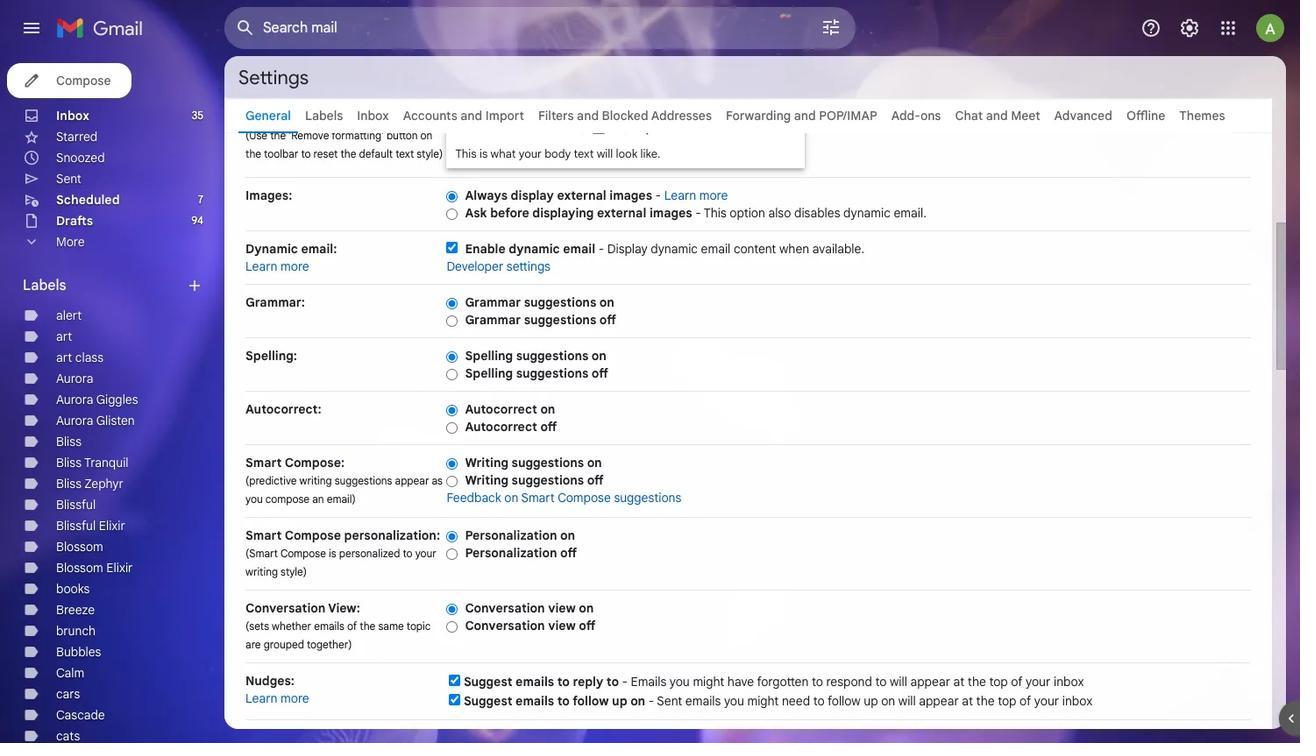 Task type: locate. For each thing, give the bounding box(es) containing it.
0 vertical spatial personalization
[[465, 528, 557, 544]]

sent down emails
[[657, 694, 683, 710]]

off down grammar suggestions on at the top left of the page
[[600, 312, 616, 328]]

autocorrect off
[[465, 419, 557, 435]]

scheduled link
[[56, 192, 120, 208]]

developer
[[447, 259, 504, 275]]

1 art from the top
[[56, 329, 72, 345]]

0 vertical spatial elixir
[[99, 518, 125, 534]]

personalization up personalization off
[[465, 528, 557, 544]]

7
[[198, 193, 204, 206]]

emails left reply
[[516, 675, 555, 690]]

elixir for blossom elixir
[[106, 561, 133, 576]]

what
[[491, 146, 516, 161]]

1 horizontal spatial text
[[574, 146, 594, 161]]

conversation down conversation view on
[[465, 618, 545, 634]]

1 up from the left
[[612, 694, 628, 710]]

on inside (use the 'remove formatting' button on the toolbar to reset the default text style)
[[421, 129, 433, 142]]

blissful down the blissful link
[[56, 518, 96, 534]]

is inside smart compose personalization: (smart compose is personalized to your writing style)
[[329, 547, 337, 561]]

themes
[[1180, 108, 1226, 124]]

dynamic left email.
[[844, 205, 891, 221]]

dynamic email: learn more
[[246, 241, 337, 275]]

view down conversation view on
[[548, 618, 576, 634]]

sent
[[56, 171, 81, 187], [657, 694, 683, 710]]

enable dynamic email - display dynamic email content when available. developer settings
[[447, 241, 865, 275]]

0 vertical spatial of
[[347, 620, 357, 633]]

and for chat
[[987, 108, 1008, 124]]

1 view from the top
[[548, 601, 576, 617]]

0 horizontal spatial email
[[563, 241, 596, 257]]

style)
[[417, 147, 443, 161], [281, 566, 307, 579]]

1 horizontal spatial follow
[[828, 694, 861, 710]]

and for filters
[[577, 108, 599, 124]]

off for writing suggestions on
[[587, 473, 604, 489]]

2 horizontal spatial you
[[724, 694, 745, 710]]

2 blissful from the top
[[56, 518, 96, 534]]

display
[[511, 188, 554, 204]]

art
[[56, 329, 72, 345], [56, 350, 72, 366]]

learn more link up "ask before displaying external images - this option also disables dynamic email."
[[665, 188, 728, 204]]

off up feedback on smart compose suggestions
[[587, 473, 604, 489]]

text right body
[[574, 146, 594, 161]]

0 vertical spatial art
[[56, 329, 72, 345]]

bliss zephyr link
[[56, 476, 124, 492]]

2 personalization from the top
[[465, 546, 557, 561]]

tranquil
[[84, 455, 129, 471]]

you for compose
[[246, 493, 263, 506]]

None search field
[[225, 7, 856, 49]]

suggest for suggest emails to reply to - emails you might have forgotten to respond to will appear at the top of your inbox
[[464, 675, 513, 690]]

0 horizontal spatial follow
[[573, 694, 609, 710]]

1 vertical spatial is
[[329, 547, 337, 561]]

is
[[480, 146, 488, 161], [329, 547, 337, 561]]

giggles
[[96, 392, 138, 408]]

this left option
[[704, 205, 727, 221]]

1 personalization from the top
[[465, 528, 557, 544]]

forwarding and pop/imap
[[726, 108, 878, 124]]

0 vertical spatial smart
[[246, 455, 282, 471]]

0 vertical spatial learn
[[665, 188, 697, 204]]

formatting options toolbar
[[452, 111, 800, 143]]

spelling for spelling suggestions on
[[465, 348, 513, 364]]

writing
[[300, 475, 332, 488], [246, 566, 278, 579]]

sans serif
[[459, 120, 517, 135]]

emails inside conversation view: (sets whether emails of the same topic are grouped together)
[[314, 620, 345, 633]]

compose down gmail image
[[56, 73, 111, 89]]

emails down the conversation view off
[[516, 694, 555, 710]]

labels for labels heading
[[23, 277, 66, 295]]

Personalization off radio
[[447, 548, 458, 561]]

style) inside (use the 'remove formatting' button on the toolbar to reset the default text style)
[[417, 147, 443, 161]]

0 vertical spatial writing
[[300, 475, 332, 488]]

1 vertical spatial personalization
[[465, 546, 557, 561]]

emails up the together)
[[314, 620, 345, 633]]

you inside smart compose: (predictive writing suggestions appear as you compose an email)
[[246, 493, 263, 506]]

blossom elixir
[[56, 561, 133, 576]]

to down 'remove
[[301, 147, 311, 161]]

1 horizontal spatial up
[[864, 694, 879, 710]]

aurora up bliss link
[[56, 413, 93, 429]]

smart up '(smart'
[[246, 528, 282, 544]]

email.
[[894, 205, 927, 221]]

0 vertical spatial style)
[[417, 147, 443, 161]]

0 horizontal spatial dynamic
[[509, 241, 560, 257]]

conversation up whether
[[246, 601, 326, 617]]

learn more link down dynamic on the left of the page
[[246, 259, 309, 275]]

bliss up bliss tranquil link
[[56, 434, 82, 450]]

writing for writing suggestions off
[[465, 473, 509, 489]]

is left what
[[480, 146, 488, 161]]

1 vertical spatial might
[[748, 694, 779, 710]]

reply
[[573, 675, 604, 690]]

learn up "ask before displaying external images - this option also disables dynamic email."
[[665, 188, 697, 204]]

1 horizontal spatial inbox link
[[357, 108, 389, 124]]

0 vertical spatial is
[[480, 146, 488, 161]]

1 inbox from the left
[[56, 108, 89, 124]]

1 vertical spatial writing
[[246, 566, 278, 579]]

smart down writing suggestions off
[[522, 490, 555, 506]]

spelling suggestions on
[[465, 348, 607, 364]]

grammar for grammar suggestions off
[[465, 312, 521, 328]]

0 vertical spatial aurora
[[56, 371, 93, 387]]

to inside smart compose personalization: (smart compose is personalized to your writing style)
[[403, 547, 413, 561]]

off for conversation view on
[[579, 618, 596, 634]]

aurora glisten link
[[56, 413, 135, 429]]

blocked
[[602, 108, 649, 124]]

off for spelling suggestions on
[[592, 366, 609, 382]]

1 horizontal spatial labels
[[305, 108, 343, 124]]

0 vertical spatial will
[[597, 146, 613, 161]]

art down alert link in the top of the page
[[56, 329, 72, 345]]

this down sans
[[456, 146, 477, 161]]

1 blossom from the top
[[56, 539, 103, 555]]

1 inbox link from the left
[[56, 108, 89, 124]]

2 suggest from the top
[[464, 694, 513, 710]]

blissful
[[56, 497, 96, 513], [56, 518, 96, 534]]

0 vertical spatial learn more link
[[665, 188, 728, 204]]

0 vertical spatial bliss
[[56, 434, 82, 450]]

smart inside smart compose personalization: (smart compose is personalized to your writing style)
[[246, 528, 282, 544]]

blossom elixir link
[[56, 561, 133, 576]]

0 vertical spatial writing
[[465, 455, 509, 471]]

inbox up "formatting'"
[[357, 108, 389, 124]]

cascade
[[56, 708, 105, 724]]

smart inside smart compose: (predictive writing suggestions appear as you compose an email)
[[246, 455, 282, 471]]

'remove
[[289, 129, 329, 142]]

email left content
[[701, 241, 731, 257]]

cars
[[56, 687, 80, 703]]

view
[[548, 601, 576, 617], [548, 618, 576, 634]]

dynamic
[[844, 205, 891, 221], [509, 241, 560, 257], [651, 241, 698, 257]]

aurora link
[[56, 371, 93, 387]]

view up the conversation view off
[[548, 601, 576, 617]]

email
[[563, 241, 596, 257], [701, 241, 731, 257]]

1 vertical spatial blissful
[[56, 518, 96, 534]]

0 vertical spatial you
[[246, 493, 263, 506]]

labels navigation
[[0, 56, 225, 744]]

email down displaying
[[563, 241, 596, 257]]

settings
[[239, 65, 309, 89]]

1 vertical spatial bliss
[[56, 455, 82, 471]]

sent inside labels navigation
[[56, 171, 81, 187]]

0 horizontal spatial this
[[456, 146, 477, 161]]

- left display
[[599, 241, 605, 257]]

are
[[246, 639, 261, 652]]

2 autocorrect from the top
[[465, 419, 538, 435]]

learn more link down nudges:
[[246, 691, 309, 707]]

grammar
[[465, 295, 521, 311], [465, 312, 521, 328]]

spelling right spelling suggestions on option
[[465, 348, 513, 364]]

1 vertical spatial smart
[[522, 490, 555, 506]]

elixir down blissful elixir link
[[106, 561, 133, 576]]

grouped
[[264, 639, 304, 652]]

0 horizontal spatial you
[[246, 493, 263, 506]]

0 horizontal spatial writing
[[246, 566, 278, 579]]

1 horizontal spatial email
[[701, 241, 731, 257]]

follow
[[573, 694, 609, 710], [828, 694, 861, 710]]

0 vertical spatial autocorrect
[[465, 402, 538, 418]]

writing down '(smart'
[[246, 566, 278, 579]]

nudges: learn more
[[246, 674, 309, 707]]

email)
[[327, 493, 356, 506]]

inbox link up 'starred' link
[[56, 108, 89, 124]]

2 view from the top
[[548, 618, 576, 634]]

Search mail text field
[[263, 19, 772, 37]]

general link
[[246, 108, 291, 124]]

labels up alert
[[23, 277, 66, 295]]

2 vertical spatial learn
[[246, 691, 278, 707]]

might down suggest emails to reply to - emails you might have forgotten to respond to will appear at the top of your inbox
[[748, 694, 779, 710]]

personalization for personalization on
[[465, 528, 557, 544]]

2 bliss from the top
[[56, 455, 82, 471]]

Grammar suggestions off radio
[[447, 315, 458, 328]]

smart
[[246, 455, 282, 471], [522, 490, 555, 506], [246, 528, 282, 544]]

2 vertical spatial you
[[724, 694, 745, 710]]

2 grammar from the top
[[465, 312, 521, 328]]

0 horizontal spatial inbox link
[[56, 108, 89, 124]]

labels inside navigation
[[23, 277, 66, 295]]

0 vertical spatial suggest
[[464, 675, 513, 690]]

learn down dynamic on the left of the page
[[246, 259, 278, 275]]

to left respond
[[812, 675, 824, 690]]

spelling right spelling suggestions off option
[[465, 366, 513, 382]]

inbox link up "formatting'"
[[357, 108, 389, 124]]

0 vertical spatial at
[[954, 675, 965, 690]]

like.
[[641, 146, 661, 161]]

0 vertical spatial inbox
[[1054, 675, 1085, 690]]

1 vertical spatial at
[[963, 694, 974, 710]]

to right respond
[[876, 675, 887, 690]]

None checkbox
[[447, 242, 458, 254], [449, 675, 461, 687], [447, 242, 458, 254], [449, 675, 461, 687]]

learn down nudges:
[[246, 691, 278, 707]]

writing inside smart compose personalization: (smart compose is personalized to your writing style)
[[246, 566, 278, 579]]

- left emails
[[622, 675, 628, 690]]

general
[[246, 108, 291, 124]]

0 vertical spatial appear
[[395, 475, 429, 488]]

2 art from the top
[[56, 350, 72, 366]]

1 vertical spatial suggest
[[464, 694, 513, 710]]

1 vertical spatial labels
[[23, 277, 66, 295]]

Always display external images radio
[[447, 190, 458, 203]]

1 vertical spatial art
[[56, 350, 72, 366]]

you right emails
[[670, 675, 690, 690]]

suggestions for spelling suggestions on
[[516, 348, 589, 364]]

1 horizontal spatial writing
[[300, 475, 332, 488]]

1 vertical spatial autocorrect
[[465, 419, 538, 435]]

1 vertical spatial spelling
[[465, 366, 513, 382]]

style) down button
[[417, 147, 443, 161]]

1 vertical spatial style)
[[281, 566, 307, 579]]

blossom down blissful elixir link
[[56, 539, 103, 555]]

this
[[456, 146, 477, 161], [704, 205, 727, 221]]

1 horizontal spatial is
[[480, 146, 488, 161]]

inbox up 'starred' link
[[56, 108, 89, 124]]

0 horizontal spatial up
[[612, 694, 628, 710]]

2 spelling from the top
[[465, 366, 513, 382]]

1 suggest from the top
[[464, 675, 513, 690]]

suggestions for writing suggestions off
[[512, 473, 584, 489]]

Writing suggestions off radio
[[447, 475, 458, 488]]

conversation inside conversation view: (sets whether emails of the same topic are grouped together)
[[246, 601, 326, 617]]

1 autocorrect from the top
[[465, 402, 538, 418]]

autocorrect down autocorrect on
[[465, 419, 538, 435]]

text down button
[[396, 147, 414, 161]]

1 vertical spatial grammar
[[465, 312, 521, 328]]

sent down snoozed
[[56, 171, 81, 187]]

0 vertical spatial blissful
[[56, 497, 96, 513]]

inbox link inside labels navigation
[[56, 108, 89, 124]]

2 and from the left
[[577, 108, 599, 124]]

2 writing from the top
[[465, 473, 509, 489]]

writing inside smart compose: (predictive writing suggestions appear as you compose an email)
[[300, 475, 332, 488]]

0 horizontal spatial text
[[396, 147, 414, 161]]

off down the spelling suggestions on
[[592, 366, 609, 382]]

view:
[[328, 601, 360, 617]]

1 grammar from the top
[[465, 295, 521, 311]]

1 vertical spatial sent
[[657, 694, 683, 710]]

text inside (use the 'remove formatting' button on the toolbar to reset the default text style)
[[396, 147, 414, 161]]

labels for "labels" link
[[305, 108, 343, 124]]

0 horizontal spatial inbox
[[56, 108, 89, 124]]

compose inside button
[[56, 73, 111, 89]]

1 blissful from the top
[[56, 497, 96, 513]]

0 vertical spatial blossom
[[56, 539, 103, 555]]

will
[[597, 146, 613, 161], [890, 675, 908, 690], [899, 694, 916, 710]]

1 vertical spatial appear
[[911, 675, 951, 690]]

grammar right grammar suggestions off radio
[[465, 312, 521, 328]]

forwarding
[[726, 108, 791, 124]]

blissful elixir
[[56, 518, 125, 534]]

bubbles link
[[56, 645, 101, 661]]

zephyr
[[85, 476, 124, 492]]

1 vertical spatial inbox
[[1063, 694, 1093, 710]]

bliss up the blissful link
[[56, 476, 82, 492]]

smart compose personalization: (smart compose is personalized to your writing style)
[[246, 528, 440, 579]]

personalized
[[339, 547, 400, 561]]

art down art link
[[56, 350, 72, 366]]

more down nudges:
[[281, 691, 309, 707]]

2 vertical spatial smart
[[246, 528, 282, 544]]

accounts and import link
[[403, 108, 525, 124]]

0 vertical spatial labels
[[305, 108, 343, 124]]

aurora down aurora link
[[56, 392, 93, 408]]

1 spelling from the top
[[465, 348, 513, 364]]

autocorrect up autocorrect off
[[465, 402, 538, 418]]

accounts and import
[[403, 108, 525, 124]]

feedback
[[447, 490, 502, 506]]

appear inside smart compose: (predictive writing suggestions appear as you compose an email)
[[395, 475, 429, 488]]

external down the always display external images - learn more
[[597, 205, 647, 221]]

94
[[191, 214, 204, 227]]

2 vertical spatial bliss
[[56, 476, 82, 492]]

1 horizontal spatial you
[[670, 675, 690, 690]]

more down dynamic on the left of the page
[[281, 259, 309, 275]]

elixir for blissful elixir
[[99, 518, 125, 534]]

1 vertical spatial top
[[998, 694, 1017, 710]]

main menu image
[[21, 18, 42, 39]]

2 blossom from the top
[[56, 561, 103, 576]]

option
[[730, 205, 766, 221]]

writing for writing suggestions on
[[465, 455, 509, 471]]

and for accounts
[[461, 108, 483, 124]]

spelling for spelling suggestions off
[[465, 366, 513, 382]]

you down have
[[724, 694, 745, 710]]

might left have
[[693, 675, 725, 690]]

writing right writing suggestions on option
[[465, 455, 509, 471]]

1 and from the left
[[461, 108, 483, 124]]

off for grammar suggestions on
[[600, 312, 616, 328]]

1 vertical spatial learn more link
[[246, 259, 309, 275]]

- inside enable dynamic email - display dynamic email content when available. developer settings
[[599, 241, 605, 257]]

follow down respond
[[828, 694, 861, 710]]

is left personalized
[[329, 547, 337, 561]]

writing up 'feedback' at the bottom left of page
[[465, 473, 509, 489]]

1 follow from the left
[[573, 694, 609, 710]]

1 vertical spatial view
[[548, 618, 576, 634]]

suggestions for spelling suggestions off
[[516, 366, 589, 382]]

aurora
[[56, 371, 93, 387], [56, 392, 93, 408], [56, 413, 93, 429]]

aurora down the art class
[[56, 371, 93, 387]]

0 horizontal spatial might
[[693, 675, 725, 690]]

to down personalization: at the bottom of page
[[403, 547, 413, 561]]

style) up whether
[[281, 566, 307, 579]]

0 vertical spatial spelling
[[465, 348, 513, 364]]

images down look
[[610, 188, 653, 204]]

1 bliss from the top
[[56, 434, 82, 450]]

blossom down blossom link
[[56, 561, 103, 576]]

you down (predictive
[[246, 493, 263, 506]]

1 horizontal spatial might
[[748, 694, 779, 710]]

more
[[700, 188, 728, 204], [281, 259, 309, 275], [281, 691, 309, 707]]

1 horizontal spatial style)
[[417, 147, 443, 161]]

inbox inside labels navigation
[[56, 108, 89, 124]]

1 vertical spatial learn
[[246, 259, 278, 275]]

together)
[[307, 639, 352, 652]]

appear
[[395, 475, 429, 488], [911, 675, 951, 690], [920, 694, 959, 710]]

to right reply
[[607, 675, 619, 690]]

autocorrect for autocorrect off
[[465, 419, 538, 435]]

3 aurora from the top
[[56, 413, 93, 429]]

compose down writing suggestions off
[[558, 490, 611, 506]]

advanced search options image
[[814, 10, 849, 45]]

Conversation view on radio
[[447, 603, 458, 617]]

off
[[600, 312, 616, 328], [592, 366, 609, 382], [541, 419, 557, 435], [587, 473, 604, 489], [561, 546, 577, 561], [579, 618, 596, 634]]

1 horizontal spatial this
[[704, 205, 727, 221]]

None checkbox
[[449, 695, 461, 706]]

grammar down developer settings link
[[465, 295, 521, 311]]

personalization down personalization on
[[465, 546, 557, 561]]

1 vertical spatial you
[[670, 675, 690, 690]]

you for might
[[670, 675, 690, 690]]

smart up (predictive
[[246, 455, 282, 471]]

1 horizontal spatial inbox
[[357, 108, 389, 124]]

conversation
[[246, 601, 326, 617], [465, 601, 545, 617], [465, 618, 545, 634]]

sent link
[[56, 171, 81, 187]]

2 vertical spatial aurora
[[56, 413, 93, 429]]

0 vertical spatial view
[[548, 601, 576, 617]]

blissful down bliss zephyr link
[[56, 497, 96, 513]]

2 email from the left
[[701, 241, 731, 257]]

bliss for bliss zephyr
[[56, 476, 82, 492]]

3 and from the left
[[795, 108, 816, 124]]

on
[[421, 129, 433, 142], [600, 295, 615, 311], [592, 348, 607, 364], [541, 402, 556, 418], [587, 455, 602, 471], [505, 490, 519, 506], [561, 528, 576, 544], [579, 601, 594, 617], [631, 694, 646, 710], [882, 694, 896, 710]]

aurora for aurora link
[[56, 371, 93, 387]]

2 aurora from the top
[[56, 392, 93, 408]]

1 writing from the top
[[465, 455, 509, 471]]

off up reply
[[579, 618, 596, 634]]

same
[[378, 620, 404, 633]]

compose
[[56, 73, 111, 89], [558, 490, 611, 506], [285, 528, 341, 544], [281, 547, 326, 561]]

aurora for aurora glisten
[[56, 413, 93, 429]]

0 horizontal spatial sent
[[56, 171, 81, 187]]

Conversation view off radio
[[447, 621, 458, 634]]

images up enable dynamic email - display dynamic email content when available. developer settings
[[650, 205, 693, 221]]

0 horizontal spatial style)
[[281, 566, 307, 579]]

external up displaying
[[557, 188, 607, 204]]

0 vertical spatial images
[[610, 188, 653, 204]]

conversation up the conversation view off
[[465, 601, 545, 617]]

elixir up blossom link
[[99, 518, 125, 534]]

Personalization on radio
[[447, 531, 458, 544]]

chat and meet link
[[956, 108, 1041, 124]]

labels up 'remove
[[305, 108, 343, 124]]

dynamic down "ask before displaying external images - this option also disables dynamic email."
[[651, 241, 698, 257]]

and for forwarding
[[795, 108, 816, 124]]

more up "ask before displaying external images - this option also disables dynamic email."
[[700, 188, 728, 204]]

1 vertical spatial aurora
[[56, 392, 93, 408]]

before
[[491, 205, 530, 221]]

bliss down bliss link
[[56, 455, 82, 471]]

0 vertical spatial sent
[[56, 171, 81, 187]]

dynamic up 'settings'
[[509, 241, 560, 257]]

chat
[[956, 108, 983, 124]]

Grammar suggestions on radio
[[447, 297, 458, 310]]

bliss tranquil
[[56, 455, 129, 471]]

and
[[461, 108, 483, 124], [577, 108, 599, 124], [795, 108, 816, 124], [987, 108, 1008, 124]]

1 aurora from the top
[[56, 371, 93, 387]]

2 vertical spatial more
[[281, 691, 309, 707]]

0 horizontal spatial is
[[329, 547, 337, 561]]

more inside "dynamic email: learn more"
[[281, 259, 309, 275]]

images:
[[246, 188, 292, 204]]

writing down compose:
[[300, 475, 332, 488]]

3 bliss from the top
[[56, 476, 82, 492]]

1 vertical spatial writing
[[465, 473, 509, 489]]

1 vertical spatial external
[[597, 205, 647, 221]]

1 vertical spatial images
[[650, 205, 693, 221]]

0 vertical spatial grammar
[[465, 295, 521, 311]]

4 and from the left
[[987, 108, 1008, 124]]



Task type: vqa. For each thing, say whether or not it's contained in the screenshot.
the middle the 2004
no



Task type: describe. For each thing, give the bounding box(es) containing it.
drafts
[[56, 213, 93, 229]]

(predictive
[[246, 475, 297, 488]]

Autocorrect off radio
[[447, 422, 458, 435]]

the inside conversation view: (sets whether emails of the same topic are grouped together)
[[360, 620, 376, 633]]

pop/imap
[[820, 108, 878, 124]]

labels heading
[[23, 277, 186, 295]]

style) inside smart compose personalization: (smart compose is personalized to your writing style)
[[281, 566, 307, 579]]

1 horizontal spatial dynamic
[[651, 241, 698, 257]]

as
[[432, 475, 443, 488]]

bliss for bliss tranquil
[[56, 455, 82, 471]]

0 vertical spatial top
[[990, 675, 1009, 690]]

blissful link
[[56, 497, 96, 513]]

need
[[782, 694, 811, 710]]

smart compose: (predictive writing suggestions appear as you compose an email)
[[246, 455, 443, 506]]

have
[[728, 675, 755, 690]]

add-ons link
[[892, 108, 942, 124]]

offline link
[[1127, 108, 1166, 124]]

accounts
[[403, 108, 458, 124]]

enable
[[465, 241, 506, 257]]

starred link
[[56, 129, 98, 145]]

sans
[[459, 120, 487, 135]]

0 vertical spatial more
[[700, 188, 728, 204]]

Autocorrect on radio
[[447, 404, 458, 417]]

cascade link
[[56, 708, 105, 724]]

learn more link for dynamic email:
[[246, 259, 309, 275]]

2 vertical spatial of
[[1020, 694, 1032, 710]]

view for off
[[548, 618, 576, 634]]

advanced
[[1055, 108, 1113, 124]]

blossom for blossom link
[[56, 539, 103, 555]]

brunch link
[[56, 624, 96, 639]]

also
[[769, 205, 792, 221]]

2 follow from the left
[[828, 694, 861, 710]]

art for art link
[[56, 329, 72, 345]]

to inside (use the 'remove formatting' button on the toolbar to reset the default text style)
[[301, 147, 311, 161]]

Spelling suggestions on radio
[[447, 351, 458, 364]]

always
[[465, 188, 508, 204]]

suggestions for grammar suggestions off
[[524, 312, 597, 328]]

1 email from the left
[[563, 241, 596, 257]]

off up writing suggestions on
[[541, 419, 557, 435]]

(use the 'remove formatting' button on the toolbar to reset the default text style)
[[246, 129, 443, 161]]

autocorrect:
[[246, 402, 322, 418]]

- down emails
[[649, 694, 655, 710]]

personalization on
[[465, 528, 576, 544]]

content
[[734, 241, 777, 257]]

remove formatting ‪(⌘\)‬ image
[[634, 119, 651, 136]]

drafts link
[[56, 213, 93, 229]]

2 horizontal spatial dynamic
[[844, 205, 891, 221]]

2 vertical spatial will
[[899, 694, 916, 710]]

0 vertical spatial external
[[557, 188, 607, 204]]

gmail image
[[56, 11, 152, 46]]

autocorrect for autocorrect on
[[465, 402, 538, 418]]

disables
[[795, 205, 841, 221]]

compose right '(smart'
[[281, 547, 326, 561]]

blissful for the blissful link
[[56, 497, 96, 513]]

meet
[[1012, 108, 1041, 124]]

conversation for conversation view: (sets whether emails of the same topic are grouped together)
[[246, 601, 326, 617]]

1 horizontal spatial sent
[[657, 694, 683, 710]]

forgotten
[[757, 675, 809, 690]]

0 vertical spatial might
[[693, 675, 725, 690]]

feedback on smart compose suggestions
[[447, 490, 682, 506]]

off down personalization on
[[561, 546, 577, 561]]

formatting'
[[332, 129, 384, 142]]

2 inbox link from the left
[[357, 108, 389, 124]]

suggest for suggest emails to follow up on - sent emails you might need to follow up on will appear at the top of your inbox
[[464, 694, 513, 710]]

display
[[608, 241, 648, 257]]

developer settings link
[[447, 259, 551, 275]]

35
[[192, 109, 204, 122]]

of inside conversation view: (sets whether emails of the same topic are grouped together)
[[347, 620, 357, 633]]

1 vertical spatial of
[[1012, 675, 1023, 690]]

aurora for aurora giggles
[[56, 392, 93, 408]]

bubbles
[[56, 645, 101, 661]]

search mail image
[[230, 12, 261, 44]]

learn inside nudges: learn more
[[246, 691, 278, 707]]

button
[[387, 129, 418, 142]]

1 vertical spatial will
[[890, 675, 908, 690]]

support image
[[1141, 18, 1162, 39]]

(sets
[[246, 620, 269, 633]]

smart for smart compose:
[[246, 455, 282, 471]]

art for art class
[[56, 350, 72, 366]]

more
[[56, 234, 85, 250]]

suggestions for writing suggestions on
[[512, 455, 584, 471]]

look
[[616, 146, 638, 161]]

snoozed link
[[56, 150, 105, 166]]

to down the conversation view off
[[558, 694, 570, 710]]

1 vertical spatial this
[[704, 205, 727, 221]]

art class
[[56, 350, 103, 366]]

to left reply
[[558, 675, 570, 690]]

2 up from the left
[[864, 694, 879, 710]]

books
[[56, 582, 90, 597]]

calm
[[56, 666, 84, 682]]

personalization for personalization off
[[465, 546, 557, 561]]

conversation for conversation view off
[[465, 618, 545, 634]]

Ask before displaying external images radio
[[447, 208, 458, 221]]

aurora giggles
[[56, 392, 138, 408]]

sans serif option
[[456, 119, 527, 136]]

spelling:
[[246, 348, 297, 364]]

- left option
[[696, 205, 701, 221]]

feedback on smart compose suggestions link
[[447, 490, 682, 506]]

starred
[[56, 129, 98, 145]]

writing suggestions off
[[465, 473, 604, 489]]

snoozed
[[56, 150, 105, 166]]

blossom for blossom elixir
[[56, 561, 103, 576]]

respond
[[827, 675, 873, 690]]

suggestions inside smart compose: (predictive writing suggestions appear as you compose an email)
[[335, 475, 393, 488]]

smart for smart compose personalization:
[[246, 528, 282, 544]]

an
[[312, 493, 324, 506]]

emails down suggest emails to reply to - emails you might have forgotten to respond to will appear at the top of your inbox
[[686, 694, 721, 710]]

alert
[[56, 308, 82, 324]]

scheduled
[[56, 192, 120, 208]]

filters and blocked addresses link
[[539, 108, 712, 124]]

grammar for grammar suggestions on
[[465, 295, 521, 311]]

compose down an
[[285, 528, 341, 544]]

settings image
[[1180, 18, 1201, 39]]

suggest emails to follow up on - sent emails you might need to follow up on will appear at the top of your inbox
[[464, 694, 1093, 710]]

conversation for conversation view on
[[465, 601, 545, 617]]

Spelling suggestions off radio
[[447, 368, 458, 381]]

Writing suggestions on radio
[[447, 458, 458, 471]]

to right the need
[[814, 694, 825, 710]]

compose:
[[285, 455, 345, 471]]

2 inbox from the left
[[357, 108, 389, 124]]

bliss for bliss link
[[56, 434, 82, 450]]

conversation view off
[[465, 618, 596, 634]]

grammar suggestions off
[[465, 312, 616, 328]]

breeze link
[[56, 603, 95, 618]]

themes link
[[1180, 108, 1226, 124]]

blossom link
[[56, 539, 103, 555]]

spelling suggestions off
[[465, 366, 609, 382]]

ons
[[921, 108, 942, 124]]

compose button
[[7, 63, 132, 98]]

email:
[[301, 241, 337, 257]]

view for on
[[548, 601, 576, 617]]

this is what your body text will look like.
[[456, 146, 661, 161]]

glisten
[[96, 413, 135, 429]]

learn inside "dynamic email: learn more"
[[246, 259, 278, 275]]

- up "ask before displaying external images - this option also disables dynamic email."
[[656, 188, 661, 204]]

emails
[[631, 675, 667, 690]]

ask
[[465, 205, 487, 221]]

2 vertical spatial appear
[[920, 694, 959, 710]]

writing suggestions on
[[465, 455, 602, 471]]

suggestions for grammar suggestions on
[[524, 295, 597, 311]]

offline
[[1127, 108, 1166, 124]]

books link
[[56, 582, 90, 597]]

blissful for blissful elixir
[[56, 518, 96, 534]]

reset
[[314, 147, 338, 161]]

class
[[75, 350, 103, 366]]

learn more link for nudges:
[[246, 691, 309, 707]]

displaying
[[533, 205, 594, 221]]

nudges:
[[246, 674, 295, 689]]

your inside smart compose personalization: (smart compose is personalized to your writing style)
[[416, 547, 437, 561]]

personalization:
[[344, 528, 440, 544]]

body
[[545, 146, 571, 161]]

aurora giggles link
[[56, 392, 138, 408]]

blissful elixir link
[[56, 518, 125, 534]]

more inside nudges: learn more
[[281, 691, 309, 707]]

ask before displaying external images - this option also disables dynamic email.
[[465, 205, 927, 221]]



